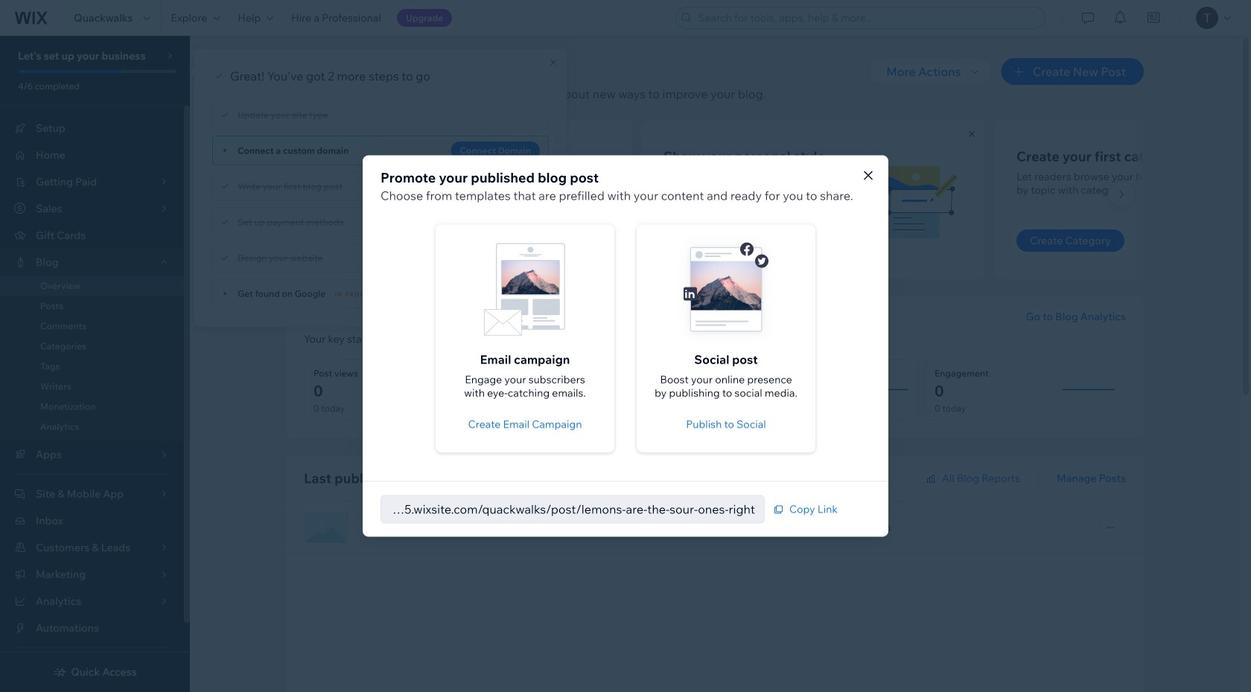 Task type: vqa. For each thing, say whether or not it's contained in the screenshot.
Symbols button
no



Task type: describe. For each thing, give the bounding box(es) containing it.
Search for tools, apps, help & more... field
[[694, 7, 1041, 28]]

sidebar element
[[0, 36, 190, 692]]



Task type: locate. For each thing, give the bounding box(es) containing it.
blog overview.dealer.customize post page.title image
[[874, 155, 963, 244]]

list
[[286, 121, 1252, 279], [409, 219, 843, 459]]

blog overview.dealer.create first post.title image
[[521, 155, 610, 244]]



